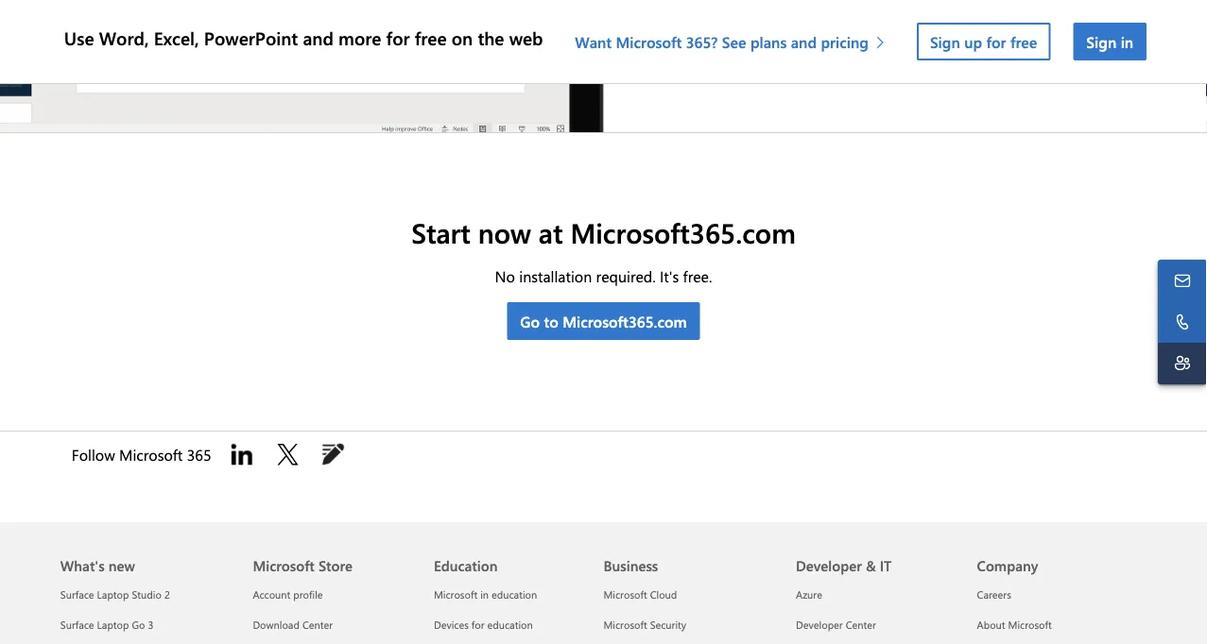 Task type: describe. For each thing, give the bounding box(es) containing it.
0 horizontal spatial and
[[303, 26, 334, 50]]

use
[[64, 26, 94, 50]]

devices
[[434, 618, 469, 633]]

no
[[495, 266, 515, 286]]

use word, excel, powerpoint and more for free on the web element
[[60, 0, 1159, 83]]

center for microsoft
[[303, 618, 333, 633]]

education
[[434, 557, 498, 576]]

account profile link
[[253, 588, 323, 602]]

0 horizontal spatial for
[[386, 26, 410, 50]]

see
[[722, 31, 747, 52]]

powerpoint
[[204, 26, 298, 50]]

1 horizontal spatial free
[[1011, 31, 1038, 52]]

what's new
[[60, 557, 135, 576]]

excel,
[[154, 26, 199, 50]]

it
[[880, 557, 892, 576]]

word,
[[99, 26, 149, 50]]

developer & it heading
[[796, 523, 955, 580]]

at
[[539, 215, 563, 252]]

1 horizontal spatial go
[[520, 311, 540, 332]]

microsoft store heading
[[253, 523, 411, 580]]

new
[[109, 557, 135, 576]]

start now at microsoft365.com
[[411, 215, 796, 252]]

web
[[509, 26, 543, 50]]

installation
[[519, 266, 592, 286]]

about microsoft link
[[977, 618, 1052, 633]]

for inside footer resource links element
[[472, 618, 485, 633]]

linkedin logo image
[[227, 440, 257, 470]]

azure
[[796, 588, 823, 602]]

&
[[866, 557, 876, 576]]

microsoft down microsoft cloud
[[604, 618, 647, 633]]

2
[[164, 588, 170, 602]]

on
[[452, 26, 473, 50]]

in for sign
[[1121, 31, 1134, 52]]

about
[[977, 618, 1006, 633]]

surface laptop studio 2 link
[[60, 588, 170, 602]]

follow
[[72, 445, 115, 465]]

want microsoft 365? see plans and pricing
[[575, 31, 869, 52]]

go to microsoft365.com link
[[507, 303, 700, 341]]

0 vertical spatial microsoft365.com
[[571, 215, 796, 252]]

surface laptop go 3 link
[[60, 618, 154, 633]]

microsoft security
[[604, 618, 687, 633]]

microsoft down education
[[434, 588, 478, 602]]

a surface tablet displaying a presentation in powerpoint on the web image
[[0, 0, 604, 133]]

365
[[187, 445, 211, 465]]

microsoft security link
[[604, 618, 687, 633]]

use word, excel, powerpoint and more for free on the web
[[64, 26, 543, 50]]

want
[[575, 31, 612, 52]]

developer for developer & it
[[796, 557, 862, 576]]

2 horizontal spatial for
[[987, 31, 1007, 52]]

microsoft store
[[253, 557, 353, 576]]

education for devices for education
[[488, 618, 533, 633]]

store
[[319, 557, 353, 576]]

developer center
[[796, 618, 876, 633]]

business heading
[[604, 523, 774, 580]]

go inside footer resource links element
[[132, 618, 145, 633]]

studio
[[132, 588, 162, 602]]

microsoft cloud
[[604, 588, 677, 602]]

required.
[[596, 266, 656, 286]]

the
[[478, 26, 504, 50]]

0 horizontal spatial free
[[415, 26, 447, 50]]

it's
[[660, 266, 679, 286]]

careers
[[977, 588, 1012, 602]]

education for microsoft in education
[[492, 588, 537, 602]]

download center
[[253, 618, 333, 633]]



Task type: locate. For each thing, give the bounding box(es) containing it.
microsoft365.com
[[571, 215, 796, 252], [563, 311, 687, 332]]

company heading
[[977, 523, 1136, 580]]

profile
[[293, 588, 323, 602]]

2 sign from the left
[[1087, 31, 1117, 52]]

company
[[977, 557, 1039, 576]]

0 vertical spatial education
[[492, 588, 537, 602]]

free
[[415, 26, 447, 50], [1011, 31, 1038, 52]]

download center link
[[253, 618, 333, 633]]

and left more
[[303, 26, 334, 50]]

more
[[339, 26, 381, 50]]

1 horizontal spatial sign
[[1087, 31, 1117, 52]]

microsoft down business
[[604, 588, 647, 602]]

business
[[604, 557, 658, 576]]

developer for developer center
[[796, 618, 843, 633]]

sign in
[[1087, 31, 1134, 52]]

0 vertical spatial developer
[[796, 557, 862, 576]]

sign up for free
[[930, 31, 1038, 52]]

security
[[650, 618, 687, 633]]

and
[[303, 26, 334, 50], [791, 31, 817, 52]]

for right more
[[386, 26, 410, 50]]

1 vertical spatial education
[[488, 618, 533, 633]]

education heading
[[434, 523, 592, 580]]

up
[[965, 31, 983, 52]]

sign in link
[[1074, 23, 1147, 61]]

microsoft inside use word, excel, powerpoint and more for free on the web element
[[616, 31, 682, 52]]

1 laptop from the top
[[97, 588, 129, 602]]

2 center from the left
[[846, 618, 876, 633]]

free right up
[[1011, 31, 1038, 52]]

surface for surface laptop studio 2
[[60, 588, 94, 602]]

laptop down surface laptop studio 2
[[97, 618, 129, 633]]

free left on
[[415, 26, 447, 50]]

cloud
[[650, 588, 677, 602]]

education down microsoft in education link
[[488, 618, 533, 633]]

microsoft in education link
[[434, 588, 537, 602]]

go left 3
[[132, 618, 145, 633]]

developer up azure link
[[796, 557, 862, 576]]

now
[[478, 215, 531, 252]]

footer resource links element
[[0, 523, 1208, 645]]

careers link
[[977, 588, 1012, 602]]

for right devices
[[472, 618, 485, 633]]

1 horizontal spatial for
[[472, 618, 485, 633]]

0 horizontal spatial sign
[[930, 31, 961, 52]]

2 surface from the top
[[60, 618, 94, 633]]

in
[[1121, 31, 1134, 52], [480, 588, 489, 602]]

microsoft365.com down required.
[[563, 311, 687, 332]]

sign inside sign up for free link
[[930, 31, 961, 52]]

developer inside heading
[[796, 557, 862, 576]]

1 horizontal spatial in
[[1121, 31, 1134, 52]]

download
[[253, 618, 300, 633]]

microsoft cloud link
[[604, 588, 677, 602]]

2 developer from the top
[[796, 618, 843, 633]]

1 vertical spatial go
[[132, 618, 145, 633]]

1 sign from the left
[[930, 31, 961, 52]]

laptop down new
[[97, 588, 129, 602]]

1 vertical spatial developer
[[796, 618, 843, 633]]

microsoft left 365 at the bottom
[[119, 445, 183, 465]]

microsoft inside region
[[119, 445, 183, 465]]

1 horizontal spatial and
[[791, 31, 817, 52]]

what's
[[60, 557, 105, 576]]

devices for education link
[[434, 618, 533, 633]]

surface for surface laptop go 3
[[60, 618, 94, 633]]

microsoft
[[616, 31, 682, 52], [119, 445, 183, 465], [253, 557, 315, 576], [434, 588, 478, 602], [604, 588, 647, 602], [604, 618, 647, 633], [1009, 618, 1052, 633]]

microsoft left 365? on the right
[[616, 31, 682, 52]]

microsoft365.com up it's
[[571, 215, 796, 252]]

start
[[411, 215, 471, 252]]

center for developer
[[846, 618, 876, 633]]

go to microsoft365.com
[[520, 311, 687, 332]]

azure link
[[796, 588, 823, 602]]

microsoft in education
[[434, 588, 537, 602]]

account profile
[[253, 588, 323, 602]]

for
[[386, 26, 410, 50], [987, 31, 1007, 52], [472, 618, 485, 633]]

education up devices for education
[[492, 588, 537, 602]]

0 vertical spatial in
[[1121, 31, 1134, 52]]

in inside "link"
[[1121, 31, 1134, 52]]

1 vertical spatial in
[[480, 588, 489, 602]]

microsoft right about
[[1009, 618, 1052, 633]]

center down profile
[[303, 618, 333, 633]]

1 vertical spatial microsoft365.com
[[563, 311, 687, 332]]

0 horizontal spatial in
[[480, 588, 489, 602]]

365?
[[686, 31, 718, 52]]

center down &
[[846, 618, 876, 633]]

plans
[[751, 31, 787, 52]]

center
[[303, 618, 333, 633], [846, 618, 876, 633]]

sign inside the sign in "link"
[[1087, 31, 1117, 52]]

devices for education
[[434, 618, 533, 633]]

0 vertical spatial laptop
[[97, 588, 129, 602]]

go left to
[[520, 311, 540, 332]]

1 vertical spatial surface
[[60, 618, 94, 633]]

3
[[148, 618, 154, 633]]

sign for sign in
[[1087, 31, 1117, 52]]

surface laptop studio 2
[[60, 588, 170, 602]]

developer down azure link
[[796, 618, 843, 633]]

developer
[[796, 557, 862, 576], [796, 618, 843, 633]]

microsoft365.com inside go to microsoft365.com link
[[563, 311, 687, 332]]

follow microsoft 365 region
[[60, 433, 371, 478]]

sign
[[930, 31, 961, 52], [1087, 31, 1117, 52]]

in for microsoft
[[480, 588, 489, 602]]

follow microsoft 365
[[72, 445, 216, 465]]

0 horizontal spatial center
[[303, 618, 333, 633]]

about microsoft
[[977, 618, 1052, 633]]

developer & it
[[796, 557, 892, 576]]

laptop for go
[[97, 618, 129, 633]]

0 horizontal spatial go
[[132, 618, 145, 633]]

1 center from the left
[[303, 618, 333, 633]]

want microsoft 365? see plans and pricing link
[[575, 31, 894, 52]]

account
[[253, 588, 291, 602]]

to
[[544, 311, 559, 332]]

and right plans
[[791, 31, 817, 52]]

0 vertical spatial go
[[520, 311, 540, 332]]

microsoft inside heading
[[253, 557, 315, 576]]

0 vertical spatial surface
[[60, 588, 94, 602]]

laptop for studio
[[97, 588, 129, 602]]

for right up
[[987, 31, 1007, 52]]

1 vertical spatial laptop
[[97, 618, 129, 633]]

1 surface from the top
[[60, 588, 94, 602]]

sign up for free link
[[917, 23, 1051, 61]]

surface laptop go 3
[[60, 618, 154, 633]]

developer center link
[[796, 618, 876, 633]]

1 horizontal spatial center
[[846, 618, 876, 633]]

free.
[[683, 266, 712, 286]]

sign for sign up for free
[[930, 31, 961, 52]]

laptop
[[97, 588, 129, 602], [97, 618, 129, 633]]

2 laptop from the top
[[97, 618, 129, 633]]

surface down what's
[[60, 588, 94, 602]]

no installation required. it's free.
[[495, 266, 712, 286]]

pricing
[[821, 31, 869, 52]]

surface down surface laptop studio 2
[[60, 618, 94, 633]]

what's new heading
[[60, 523, 230, 580]]

microsoft 365 blog logo image
[[318, 440, 349, 470]]

surface
[[60, 588, 94, 602], [60, 618, 94, 633]]

1 developer from the top
[[796, 557, 862, 576]]

microsoft up account profile link
[[253, 557, 315, 576]]

go
[[520, 311, 540, 332], [132, 618, 145, 633]]

twitter logo image
[[273, 440, 303, 470]]

education
[[492, 588, 537, 602], [488, 618, 533, 633]]



Task type: vqa. For each thing, say whether or not it's contained in the screenshot.


